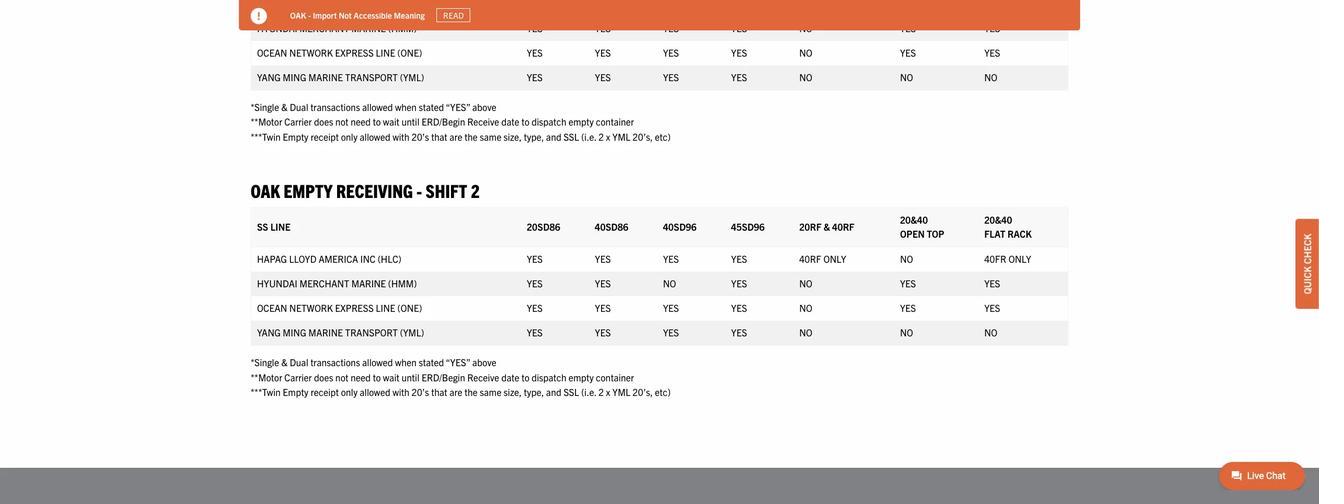 Task type: describe. For each thing, give the bounding box(es) containing it.
20sd86
[[527, 221, 560, 233]]

quick check link
[[1296, 219, 1319, 309]]

1 *single from the top
[[251, 101, 279, 113]]

1 ***twin from the top
[[251, 131, 281, 143]]

(one) for yes
[[398, 47, 422, 58]]

2 only from the top
[[341, 386, 358, 398]]

1 horizontal spatial -
[[417, 179, 422, 201]]

1 receipt from the top
[[311, 131, 339, 143]]

(yml) for no
[[400, 327, 424, 338]]

1 with from the top
[[393, 131, 409, 143]]

(one) for no
[[398, 302, 422, 314]]

2 "yes" from the top
[[446, 356, 470, 368]]

ming for yes
[[283, 71, 306, 83]]

top
[[927, 228, 944, 240]]

40sd86
[[595, 221, 629, 233]]

2 yml from the top
[[613, 386, 631, 398]]

1 receive from the top
[[467, 116, 499, 128]]

40fr
[[985, 253, 1007, 265]]

1 etc) from the top
[[655, 131, 671, 143]]

ss
[[257, 221, 268, 233]]

40rf only
[[799, 253, 846, 265]]

hyundai for yes
[[257, 22, 297, 34]]

0 vertical spatial &
[[281, 101, 288, 113]]

2 stated from the top
[[419, 356, 444, 368]]

rack
[[1008, 228, 1032, 240]]

40sd96
[[663, 221, 697, 233]]

1 dual from the top
[[290, 101, 308, 113]]

check
[[1302, 234, 1314, 264]]

2 empty from the top
[[283, 386, 309, 398]]

line for yes
[[376, 47, 395, 58]]

1 not from the top
[[335, 116, 349, 128]]

2 (i.e. from the top
[[581, 386, 596, 398]]

1 "yes" from the top
[[446, 101, 470, 113]]

oak for oak empty receiving                - shift 2
[[251, 179, 280, 201]]

2 20's from the top
[[412, 386, 429, 398]]

receiving
[[336, 179, 413, 201]]

20&40 for flat
[[985, 214, 1012, 226]]

2 until from the top
[[402, 371, 420, 383]]

ocean for no
[[257, 302, 287, 314]]

1 size, from the top
[[504, 131, 522, 143]]

2 size, from the top
[[504, 386, 522, 398]]

2 wait from the top
[[383, 371, 400, 383]]

2 etc) from the top
[[655, 386, 671, 398]]

lloyd
[[289, 253, 317, 265]]

0 horizontal spatial -
[[308, 10, 311, 20]]

1 20's from the top
[[412, 131, 429, 143]]

20&40 for open
[[900, 214, 928, 226]]

(hlc)
[[378, 253, 401, 265]]

1 same from the top
[[480, 131, 502, 143]]

1 dispatch from the top
[[532, 116, 566, 128]]

0 vertical spatial 2
[[599, 131, 604, 143]]

flat
[[985, 228, 1006, 240]]

hyundai for no
[[257, 278, 297, 289]]

1 transactions from the top
[[310, 101, 360, 113]]

2 20's, from the top
[[633, 386, 653, 398]]

yang for yes
[[257, 71, 281, 83]]

1 need from the top
[[351, 116, 371, 128]]

1 **motor from the top
[[251, 116, 282, 128]]

merchant for no
[[300, 278, 349, 289]]

1 the from the top
[[465, 131, 478, 143]]

ss line
[[257, 221, 291, 233]]

2 not from the top
[[335, 371, 349, 383]]

empty
[[284, 179, 333, 201]]

1 container from the top
[[596, 116, 634, 128]]

1 are from the top
[[450, 131, 463, 143]]

1 when from the top
[[395, 101, 417, 113]]

1 erd/begin from the top
[[422, 116, 465, 128]]

read
[[444, 10, 464, 20]]

network for no
[[289, 302, 333, 314]]

1 empty from the top
[[283, 131, 309, 143]]

yang ming marine transport (yml) for no
[[257, 327, 424, 338]]

2 when from the top
[[395, 356, 417, 368]]

2 empty from the top
[[569, 371, 594, 383]]

2 does from the top
[[314, 371, 333, 383]]

1 vertical spatial &
[[824, 221, 830, 233]]

0 vertical spatial 40rf
[[832, 221, 855, 233]]

2 erd/begin from the top
[[422, 371, 465, 383]]

2 receipt from the top
[[311, 386, 339, 398]]

2 container from the top
[[596, 371, 634, 383]]

2 transactions from the top
[[310, 356, 360, 368]]

ocean for yes
[[257, 47, 287, 58]]

read link
[[437, 8, 471, 22]]

2 *single from the top
[[251, 356, 279, 368]]

1 stated from the top
[[419, 101, 444, 113]]

(hmm) for no
[[388, 278, 417, 289]]

1 until from the top
[[402, 116, 420, 128]]

1 x from the top
[[606, 131, 610, 143]]

2 need from the top
[[351, 371, 371, 383]]

oak - import not accessible meaning
[[290, 10, 425, 20]]

1 does from the top
[[314, 116, 333, 128]]

ocean network express line (one) for no
[[257, 302, 422, 314]]

1 and from the top
[[546, 131, 561, 143]]

2 x from the top
[[606, 386, 610, 398]]

2 dual from the top
[[290, 356, 308, 368]]

1 vertical spatial 2
[[471, 179, 480, 201]]



Task type: vqa. For each thing, say whether or not it's contained in the screenshot.
2
yes



Task type: locate. For each thing, give the bounding box(es) containing it.
merchant down the import
[[300, 22, 349, 34]]

1 above from the top
[[472, 101, 497, 113]]

until
[[402, 116, 420, 128], [402, 371, 420, 383]]

1 transport from the top
[[345, 71, 398, 83]]

20rf & 40rf
[[799, 221, 855, 233]]

2 ***twin from the top
[[251, 386, 281, 398]]

20&40 inside the 20&40 flat rack
[[985, 214, 1012, 226]]

oak empty receiving                - shift 2
[[251, 179, 480, 201]]

1 wait from the top
[[383, 116, 400, 128]]

2 and from the top
[[546, 386, 561, 398]]

1 vertical spatial receipt
[[311, 386, 339, 398]]

only down 20rf & 40rf
[[824, 253, 846, 265]]

1 vertical spatial with
[[393, 386, 409, 398]]

1 vertical spatial type,
[[524, 386, 544, 398]]

0 vertical spatial line
[[376, 47, 395, 58]]

0 vertical spatial ming
[[283, 71, 306, 83]]

yes
[[527, 22, 543, 34], [595, 22, 611, 34], [663, 22, 679, 34], [731, 22, 747, 34], [900, 22, 916, 34], [985, 22, 1001, 34], [527, 47, 543, 58], [595, 47, 611, 58], [663, 47, 679, 58], [731, 47, 747, 58], [900, 47, 916, 58], [985, 47, 1001, 58], [527, 71, 543, 83], [595, 71, 611, 83], [663, 71, 679, 83], [731, 71, 747, 83], [527, 253, 543, 265], [595, 253, 611, 265], [663, 253, 679, 265], [731, 253, 747, 265], [527, 278, 543, 289], [595, 278, 611, 289], [731, 278, 747, 289], [900, 278, 916, 289], [985, 278, 1001, 289], [527, 302, 543, 314], [595, 302, 611, 314], [663, 302, 679, 314], [731, 302, 747, 314], [900, 302, 916, 314], [985, 302, 1001, 314], [527, 327, 543, 338], [595, 327, 611, 338], [663, 327, 679, 338], [731, 327, 747, 338]]

ocean network express line (one) down america
[[257, 302, 422, 314]]

0 vertical spatial receipt
[[311, 131, 339, 143]]

(yml)
[[400, 71, 424, 83], [400, 327, 424, 338]]

20&40 flat rack
[[985, 214, 1032, 240]]

1 (one) from the top
[[398, 47, 422, 58]]

meaning
[[394, 10, 425, 20]]

2
[[599, 131, 604, 143], [471, 179, 480, 201], [599, 386, 604, 398]]

2 network from the top
[[289, 302, 333, 314]]

2 hyundai from the top
[[257, 278, 297, 289]]

hyundai merchant marine (hmm) for yes
[[257, 22, 417, 34]]

1 vertical spatial same
[[480, 386, 502, 398]]

1 vertical spatial (yml)
[[400, 327, 424, 338]]

1 yang ming marine transport (yml) from the top
[[257, 71, 424, 83]]

2 date from the top
[[501, 371, 519, 383]]

wait
[[383, 116, 400, 128], [383, 371, 400, 383]]

1 (yml) from the top
[[400, 71, 424, 83]]

0 vertical spatial *single & dual transactions allowed when stated "yes" above **motor carrier does not need to wait until erd/begin receive date to dispatch empty container ***twin empty receipt only allowed with 20's that are the same size, type, and ssl (i.e. 2 x yml 20's, etc)
[[251, 101, 671, 143]]

2 the from the top
[[465, 386, 478, 398]]

(hmm) down (hlc)
[[388, 278, 417, 289]]

0 vertical spatial need
[[351, 116, 371, 128]]

*single & dual transactions allowed when stated "yes" above **motor carrier does not need to wait until erd/begin receive date to dispatch empty container ***twin empty receipt only allowed with 20's that are the same size, type, and ssl (i.e. 2 x yml 20's, etc)
[[251, 101, 671, 143], [251, 356, 671, 398]]

0 vertical spatial hyundai
[[257, 22, 297, 34]]

ocean down solid icon
[[257, 47, 287, 58]]

empty
[[569, 116, 594, 128], [569, 371, 594, 383]]

0 vertical spatial yang
[[257, 71, 281, 83]]

2 hyundai merchant marine (hmm) from the top
[[257, 278, 417, 289]]

oak left the import
[[290, 10, 307, 20]]

1 vertical spatial etc)
[[655, 386, 671, 398]]

40rf down 20rf
[[799, 253, 822, 265]]

transport
[[345, 71, 398, 83], [345, 327, 398, 338]]

1 vertical spatial not
[[335, 371, 349, 383]]

ocean network express line (one) for yes
[[257, 47, 422, 58]]

container
[[596, 116, 634, 128], [596, 371, 634, 383]]

not
[[335, 116, 349, 128], [335, 371, 349, 383]]

ocean down the hapag
[[257, 302, 287, 314]]

etc)
[[655, 131, 671, 143], [655, 386, 671, 398]]

1 vertical spatial yang
[[257, 327, 281, 338]]

marine
[[351, 22, 386, 34], [308, 71, 343, 83], [351, 278, 386, 289], [308, 327, 343, 338]]

1 vertical spatial "yes"
[[446, 356, 470, 368]]

ocean network express line (one) down not
[[257, 47, 422, 58]]

1 vertical spatial merchant
[[300, 278, 349, 289]]

network for yes
[[289, 47, 333, 58]]

no
[[799, 22, 813, 34], [799, 47, 813, 58], [799, 71, 813, 83], [900, 71, 913, 83], [985, 71, 998, 83], [900, 253, 913, 265], [663, 278, 676, 289], [799, 278, 813, 289], [799, 302, 813, 314], [799, 327, 813, 338], [900, 327, 913, 338], [985, 327, 998, 338]]

1 vertical spatial hyundai merchant marine (hmm)
[[257, 278, 417, 289]]

and
[[546, 131, 561, 143], [546, 386, 561, 398]]

accessible
[[354, 10, 392, 20]]

1 vertical spatial dispatch
[[532, 371, 566, 383]]

1 vertical spatial express
[[335, 302, 374, 314]]

0 vertical spatial "yes"
[[446, 101, 470, 113]]

1 vertical spatial are
[[450, 386, 463, 398]]

- left the import
[[308, 10, 311, 20]]

20's,
[[633, 131, 653, 143], [633, 386, 653, 398]]

receive
[[467, 116, 499, 128], [467, 371, 499, 383]]

0 vertical spatial ***twin
[[251, 131, 281, 143]]

2 ssl from the top
[[564, 386, 579, 398]]

dispatch
[[532, 116, 566, 128], [532, 371, 566, 383]]

quick
[[1302, 266, 1314, 294]]

that
[[431, 131, 447, 143], [431, 386, 447, 398]]

45sd96
[[731, 221, 765, 233]]

only for 40rf only
[[824, 253, 846, 265]]

oak up 'ss'
[[251, 179, 280, 201]]

2 *single & dual transactions allowed when stated "yes" above **motor carrier does not need to wait until erd/begin receive date to dispatch empty container ***twin empty receipt only allowed with 20's that are the same size, type, and ssl (i.e. 2 x yml 20's, etc) from the top
[[251, 356, 671, 398]]

0 vertical spatial hyundai merchant marine (hmm)
[[257, 22, 417, 34]]

line down (hlc)
[[376, 302, 395, 314]]

erd/begin
[[422, 116, 465, 128], [422, 371, 465, 383]]

size,
[[504, 131, 522, 143], [504, 386, 522, 398]]

hyundai merchant marine (hmm) for no
[[257, 278, 417, 289]]

1 hyundai merchant marine (hmm) from the top
[[257, 22, 417, 34]]

ocean network express line (one)
[[257, 47, 422, 58], [257, 302, 422, 314]]

1 20&40 from the left
[[900, 214, 928, 226]]

express down the oak - import not accessible meaning
[[335, 47, 374, 58]]

merchant for yes
[[300, 22, 349, 34]]

hyundai merchant marine (hmm) down not
[[257, 22, 417, 34]]

2 are from the top
[[450, 386, 463, 398]]

1 that from the top
[[431, 131, 447, 143]]

0 vertical spatial transport
[[345, 71, 398, 83]]

1 vertical spatial empty
[[283, 386, 309, 398]]

40rf right 20rf
[[832, 221, 855, 233]]

1 vertical spatial line
[[270, 221, 291, 233]]

1 vertical spatial ocean
[[257, 302, 287, 314]]

2 vertical spatial line
[[376, 302, 395, 314]]

0 vertical spatial (hmm)
[[388, 22, 417, 34]]

1 vertical spatial (i.e.
[[581, 386, 596, 398]]

(one) down meaning
[[398, 47, 422, 58]]

yang ming marine transport (yml) for yes
[[257, 71, 424, 83]]

0 vertical spatial wait
[[383, 116, 400, 128]]

0 vertical spatial merchant
[[300, 22, 349, 34]]

0 vertical spatial carrier
[[284, 116, 312, 128]]

ming
[[283, 71, 306, 83], [283, 327, 306, 338]]

1 only from the left
[[824, 253, 846, 265]]

2 with from the top
[[393, 386, 409, 398]]

0 vertical spatial erd/begin
[[422, 116, 465, 128]]

when
[[395, 101, 417, 113], [395, 356, 417, 368]]

20's
[[412, 131, 429, 143], [412, 386, 429, 398]]

america
[[319, 253, 358, 265]]

transport for yes
[[345, 71, 398, 83]]

2 (one) from the top
[[398, 302, 422, 314]]

1 20's, from the top
[[633, 131, 653, 143]]

merchant
[[300, 22, 349, 34], [300, 278, 349, 289]]

1 vertical spatial yang ming marine transport (yml)
[[257, 327, 424, 338]]

-
[[308, 10, 311, 20], [417, 179, 422, 201]]

date
[[501, 116, 519, 128], [501, 371, 519, 383]]

inc
[[360, 253, 376, 265]]

not
[[339, 10, 352, 20]]

1 vertical spatial ssl
[[564, 386, 579, 398]]

1 vertical spatial when
[[395, 356, 417, 368]]

hapag lloyd america inc (hlc)
[[257, 253, 401, 265]]

x
[[606, 131, 610, 143], [606, 386, 610, 398]]

need
[[351, 116, 371, 128], [351, 371, 371, 383]]

0 horizontal spatial only
[[824, 253, 846, 265]]

(one) down (hlc)
[[398, 302, 422, 314]]

0 vertical spatial not
[[335, 116, 349, 128]]

1 network from the top
[[289, 47, 333, 58]]

2 (yml) from the top
[[400, 327, 424, 338]]

the
[[465, 131, 478, 143], [465, 386, 478, 398]]

receipt
[[311, 131, 339, 143], [311, 386, 339, 398]]

1 vertical spatial empty
[[569, 371, 594, 383]]

(yml) for yes
[[400, 71, 424, 83]]

express
[[335, 47, 374, 58], [335, 302, 374, 314]]

0 vertical spatial does
[[314, 116, 333, 128]]

(hmm) for yes
[[388, 22, 417, 34]]

allowed
[[362, 101, 393, 113], [360, 131, 390, 143], [362, 356, 393, 368], [360, 386, 390, 398]]

2 ming from the top
[[283, 327, 306, 338]]

1 date from the top
[[501, 116, 519, 128]]

1 vertical spatial does
[[314, 371, 333, 383]]

1 vertical spatial x
[[606, 386, 610, 398]]

hyundai
[[257, 22, 297, 34], [257, 278, 297, 289]]

0 horizontal spatial 20&40
[[900, 214, 928, 226]]

2 express from the top
[[335, 302, 374, 314]]

ocean
[[257, 47, 287, 58], [257, 302, 287, 314]]

1 vertical spatial ***twin
[[251, 386, 281, 398]]

only right 40fr
[[1009, 253, 1032, 265]]

20&40 open top
[[900, 214, 944, 240]]

0 vertical spatial are
[[450, 131, 463, 143]]

express down inc
[[335, 302, 374, 314]]

merchant down hapag lloyd america inc (hlc)
[[300, 278, 349, 289]]

***twin
[[251, 131, 281, 143], [251, 386, 281, 398]]

type,
[[524, 131, 544, 143], [524, 386, 544, 398]]

1 horizontal spatial oak
[[290, 10, 307, 20]]

1 vertical spatial carrier
[[284, 371, 312, 383]]

0 vertical spatial oak
[[290, 10, 307, 20]]

does
[[314, 116, 333, 128], [314, 371, 333, 383]]

(hmm) down meaning
[[388, 22, 417, 34]]

0 vertical spatial *single
[[251, 101, 279, 113]]

0 vertical spatial the
[[465, 131, 478, 143]]

0 horizontal spatial 40rf
[[799, 253, 822, 265]]

0 vertical spatial when
[[395, 101, 417, 113]]

20&40 inside 20&40 open top
[[900, 214, 928, 226]]

1 *single & dual transactions allowed when stated "yes" above **motor carrier does not need to wait until erd/begin receive date to dispatch empty container ***twin empty receipt only allowed with 20's that are the same size, type, and ssl (i.e. 2 x yml 20's, etc) from the top
[[251, 101, 671, 143]]

hyundai merchant marine (hmm) down america
[[257, 278, 417, 289]]

1 vertical spatial transport
[[345, 327, 398, 338]]

to
[[373, 116, 381, 128], [522, 116, 530, 128], [373, 371, 381, 383], [522, 371, 530, 383]]

&
[[281, 101, 288, 113], [824, 221, 830, 233], [281, 356, 288, 368]]

1 vertical spatial *single
[[251, 356, 279, 368]]

hapag
[[257, 253, 287, 265]]

2 yang from the top
[[257, 327, 281, 338]]

only for 40fr only
[[1009, 253, 1032, 265]]

- left the shift
[[417, 179, 422, 201]]

1 ocean from the top
[[257, 47, 287, 58]]

**motor
[[251, 116, 282, 128], [251, 371, 282, 383]]

20rf
[[799, 221, 822, 233]]

import
[[313, 10, 337, 20]]

0 vertical spatial (one)
[[398, 47, 422, 58]]

express for no
[[335, 302, 374, 314]]

1 vertical spatial dual
[[290, 356, 308, 368]]

line for no
[[376, 302, 395, 314]]

quick check
[[1302, 234, 1314, 294]]

0 vertical spatial date
[[501, 116, 519, 128]]

hyundai merchant marine (hmm)
[[257, 22, 417, 34], [257, 278, 417, 289]]

1 vertical spatial network
[[289, 302, 333, 314]]

ming for no
[[283, 327, 306, 338]]

0 vertical spatial container
[[596, 116, 634, 128]]

2 same from the top
[[480, 386, 502, 398]]

1 vertical spatial erd/begin
[[422, 371, 465, 383]]

1 vertical spatial stated
[[419, 356, 444, 368]]

line right 'ss'
[[270, 221, 291, 233]]

40fr only
[[985, 253, 1032, 265]]

1 vertical spatial size,
[[504, 386, 522, 398]]

yang ming marine transport (yml)
[[257, 71, 424, 83], [257, 327, 424, 338]]

0 vertical spatial same
[[480, 131, 502, 143]]

1 (hmm) from the top
[[388, 22, 417, 34]]

2 transport from the top
[[345, 327, 398, 338]]

1 vertical spatial (one)
[[398, 302, 422, 314]]

1 vertical spatial yml
[[613, 386, 631, 398]]

above
[[472, 101, 497, 113], [472, 356, 497, 368]]

2 dispatch from the top
[[532, 371, 566, 383]]

network
[[289, 47, 333, 58], [289, 302, 333, 314]]

1 ssl from the top
[[564, 131, 579, 143]]

oak
[[290, 10, 307, 20], [251, 179, 280, 201]]

yang for no
[[257, 327, 281, 338]]

"yes"
[[446, 101, 470, 113], [446, 356, 470, 368]]

are
[[450, 131, 463, 143], [450, 386, 463, 398]]

solid image
[[251, 8, 267, 25]]

2 only from the left
[[1009, 253, 1032, 265]]

1 vertical spatial and
[[546, 386, 561, 398]]

1 empty from the top
[[569, 116, 594, 128]]

40rf
[[832, 221, 855, 233], [799, 253, 822, 265]]

1 vertical spatial above
[[472, 356, 497, 368]]

network down lloyd
[[289, 302, 333, 314]]

0 vertical spatial -
[[308, 10, 311, 20]]

0 vertical spatial yang ming marine transport (yml)
[[257, 71, 424, 83]]

express for yes
[[335, 47, 374, 58]]

footer
[[0, 468, 1319, 504]]

shift
[[426, 179, 467, 201]]

2 receive from the top
[[467, 371, 499, 383]]

0 vertical spatial 20's
[[412, 131, 429, 143]]

2 yang ming marine transport (yml) from the top
[[257, 327, 424, 338]]

2 vertical spatial &
[[281, 356, 288, 368]]

20&40 up flat
[[985, 214, 1012, 226]]

0 vertical spatial 20's,
[[633, 131, 653, 143]]

(hmm)
[[388, 22, 417, 34], [388, 278, 417, 289]]

(one)
[[398, 47, 422, 58], [398, 302, 422, 314]]

20&40 up 'open'
[[900, 214, 928, 226]]

2 carrier from the top
[[284, 371, 312, 383]]

transport for no
[[345, 327, 398, 338]]

1 vertical spatial wait
[[383, 371, 400, 383]]

open
[[900, 228, 925, 240]]

stated
[[419, 101, 444, 113], [419, 356, 444, 368]]

1 vertical spatial *single & dual transactions allowed when stated "yes" above **motor carrier does not need to wait until erd/begin receive date to dispatch empty container ***twin empty receipt only allowed with 20's that are the same size, type, and ssl (i.e. 2 x yml 20's, etc)
[[251, 356, 671, 398]]

oak for oak - import not accessible meaning
[[290, 10, 307, 20]]

transactions
[[310, 101, 360, 113], [310, 356, 360, 368]]

1 vertical spatial date
[[501, 371, 519, 383]]

network down the import
[[289, 47, 333, 58]]

0 vertical spatial network
[[289, 47, 333, 58]]

dual
[[290, 101, 308, 113], [290, 356, 308, 368]]

2 **motor from the top
[[251, 371, 282, 383]]

0 vertical spatial above
[[472, 101, 497, 113]]

2 type, from the top
[[524, 386, 544, 398]]

1 vertical spatial container
[[596, 371, 634, 383]]

only
[[824, 253, 846, 265], [1009, 253, 1032, 265]]

carrier
[[284, 116, 312, 128], [284, 371, 312, 383]]

line down accessible
[[376, 47, 395, 58]]

2 ocean from the top
[[257, 302, 287, 314]]

1 (i.e. from the top
[[581, 131, 596, 143]]

*single
[[251, 101, 279, 113], [251, 356, 279, 368]]

1 hyundai from the top
[[257, 22, 297, 34]]

1 vertical spatial 20's,
[[633, 386, 653, 398]]

0 vertical spatial transactions
[[310, 101, 360, 113]]

(i.e.
[[581, 131, 596, 143], [581, 386, 596, 398]]

with
[[393, 131, 409, 143], [393, 386, 409, 398]]

1 horizontal spatial only
[[1009, 253, 1032, 265]]

1 ocean network express line (one) from the top
[[257, 47, 422, 58]]

only
[[341, 131, 358, 143], [341, 386, 358, 398]]

0 vertical spatial dual
[[290, 101, 308, 113]]

1 vertical spatial that
[[431, 386, 447, 398]]

empty
[[283, 131, 309, 143], [283, 386, 309, 398]]

1 type, from the top
[[524, 131, 544, 143]]

1 vertical spatial until
[[402, 371, 420, 383]]

1 vertical spatial ocean network express line (one)
[[257, 302, 422, 314]]

yang
[[257, 71, 281, 83], [257, 327, 281, 338]]

1 vertical spatial ming
[[283, 327, 306, 338]]

0 vertical spatial yml
[[613, 131, 631, 143]]

2 that from the top
[[431, 386, 447, 398]]

0 vertical spatial empty
[[569, 116, 594, 128]]

1 yang from the top
[[257, 71, 281, 83]]

1 carrier from the top
[[284, 116, 312, 128]]

1 ming from the top
[[283, 71, 306, 83]]

1 vertical spatial **motor
[[251, 371, 282, 383]]

1 vertical spatial need
[[351, 371, 371, 383]]

1 yml from the top
[[613, 131, 631, 143]]

0 vertical spatial size,
[[504, 131, 522, 143]]

2 vertical spatial 2
[[599, 386, 604, 398]]

2 above from the top
[[472, 356, 497, 368]]

1 vertical spatial receive
[[467, 371, 499, 383]]

1 only from the top
[[341, 131, 358, 143]]

20&40
[[900, 214, 928, 226], [985, 214, 1012, 226]]

same
[[480, 131, 502, 143], [480, 386, 502, 398]]

1 merchant from the top
[[300, 22, 349, 34]]

0 vertical spatial ocean
[[257, 47, 287, 58]]



